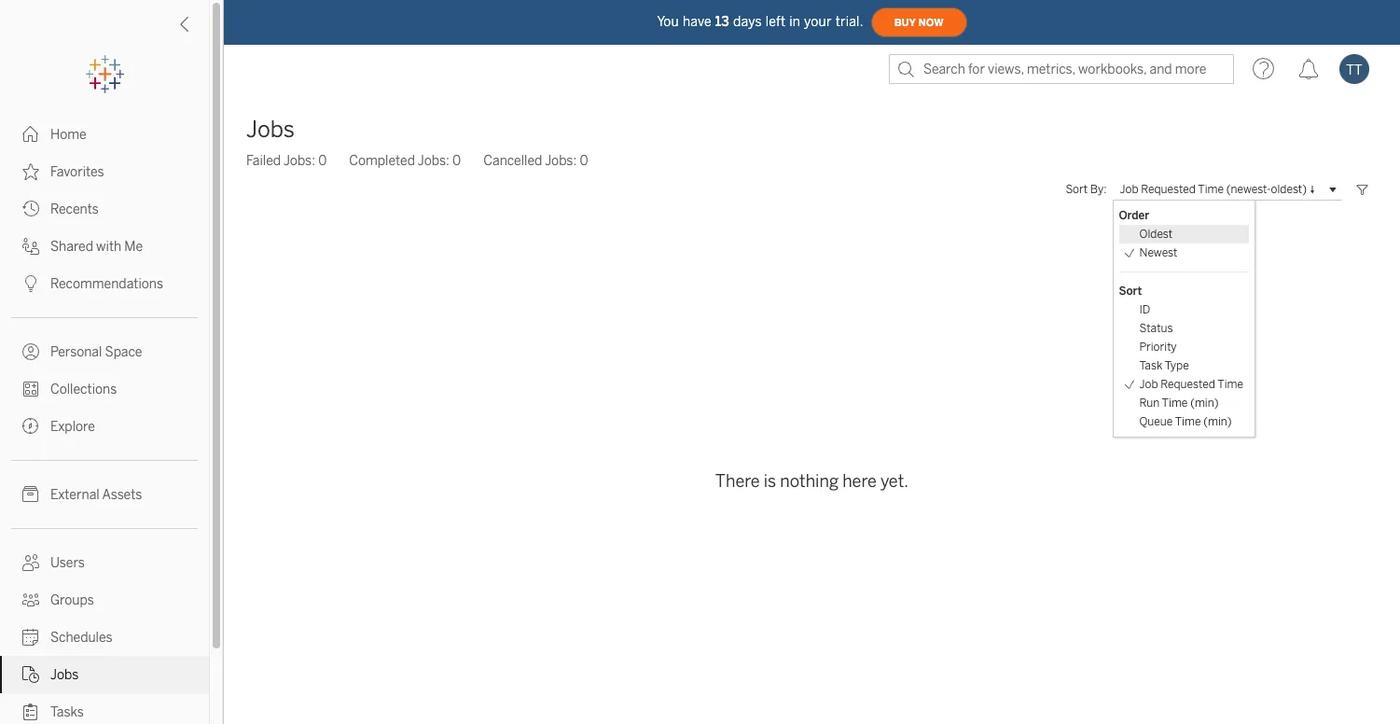 Task type: vqa. For each thing, say whether or not it's contained in the screenshot.
Publish to the bottom
no



Task type: describe. For each thing, give the bounding box(es) containing it.
sort by:
[[1066, 183, 1107, 196]]

main navigation. press the up and down arrow keys to access links. element
[[0, 116, 209, 724]]

(min) for run time (min)
[[1191, 397, 1219, 410]]

by text only_f5he34f image for jobs
[[22, 666, 39, 683]]

sort for sort by:
[[1066, 183, 1088, 196]]

by text only_f5he34f image for collections
[[22, 381, 39, 397]]

by text only_f5he34f image for external assets
[[22, 486, 39, 503]]

here
[[843, 471, 877, 492]]

job requested time (newest-oldest) button
[[1113, 178, 1343, 201]]

job for job requested time
[[1140, 378, 1158, 391]]

by text only_f5he34f image for recents
[[22, 201, 39, 217]]

job requested time
[[1140, 378, 1244, 391]]

oldest)
[[1271, 182, 1307, 195]]

there
[[716, 471, 760, 492]]

explore link
[[0, 408, 209, 445]]

completed
[[349, 153, 415, 169]]

users link
[[0, 544, 209, 581]]

home
[[50, 127, 87, 143]]

favorites
[[50, 164, 104, 180]]

0 for failed jobs: 0
[[318, 153, 327, 169]]

jobs: for cancelled
[[545, 153, 577, 169]]

jobs: for completed
[[418, 153, 450, 169]]

1 horizontal spatial jobs
[[246, 116, 295, 143]]

in
[[790, 14, 801, 29]]

me
[[124, 239, 143, 255]]

cancelled
[[483, 153, 542, 169]]

by text only_f5he34f image for users
[[22, 554, 39, 571]]

tasks link
[[0, 693, 209, 724]]

recommendations link
[[0, 265, 209, 302]]

collections link
[[0, 370, 209, 408]]

job requested time (newest-oldest)
[[1120, 182, 1307, 195]]

run time (min)
[[1140, 397, 1219, 410]]

oldest checkbox item
[[1119, 225, 1249, 244]]

requested for job requested time (newest-oldest)
[[1141, 182, 1196, 195]]

personal
[[50, 344, 102, 360]]

left
[[766, 14, 786, 29]]

completed jobs: 0
[[349, 153, 461, 169]]

jobs inside main navigation. press the up and down arrow keys to access links. element
[[50, 667, 79, 683]]

requested for job requested time
[[1161, 378, 1216, 391]]

by text only_f5he34f image for home
[[22, 126, 39, 143]]

by:
[[1091, 183, 1107, 196]]

by text only_f5he34f image for explore
[[22, 418, 39, 435]]

recents link
[[0, 190, 209, 228]]

recents
[[50, 202, 99, 217]]

assets
[[102, 487, 142, 503]]

recommendations
[[50, 276, 163, 292]]

groups
[[50, 592, 94, 608]]

space
[[105, 344, 142, 360]]

personal space
[[50, 344, 142, 360]]

days
[[733, 14, 762, 29]]

explore
[[50, 419, 95, 435]]

external
[[50, 487, 100, 503]]

(newest-
[[1227, 182, 1271, 195]]

by text only_f5he34f image for personal space
[[22, 343, 39, 360]]

by text only_f5he34f image for shared with me
[[22, 238, 39, 255]]

schedules link
[[0, 619, 209, 656]]

yet.
[[881, 471, 909, 492]]

personal space link
[[0, 333, 209, 370]]

schedules
[[50, 630, 112, 646]]

sort group
[[1119, 282, 1249, 431]]

trial.
[[836, 14, 864, 29]]

jobs link
[[0, 656, 209, 693]]

time inside popup button
[[1198, 182, 1224, 195]]

tasks
[[50, 704, 84, 720]]

0 for cancelled jobs: 0
[[580, 153, 588, 169]]

by text only_f5he34f image for tasks
[[22, 704, 39, 720]]



Task type: locate. For each thing, give the bounding box(es) containing it.
by text only_f5he34f image left personal
[[22, 343, 39, 360]]

13
[[715, 14, 730, 29]]

6 by text only_f5he34f image from the top
[[22, 486, 39, 503]]

time
[[1198, 182, 1224, 195], [1218, 378, 1244, 391], [1162, 397, 1188, 410], [1175, 415, 1201, 428]]

jobs: right cancelled
[[545, 153, 577, 169]]

your
[[804, 14, 832, 29]]

requested inside popup button
[[1141, 182, 1196, 195]]

1 horizontal spatial sort
[[1119, 285, 1142, 298]]

navigation panel element
[[0, 56, 209, 724]]

by text only_f5he34f image inside schedules link
[[22, 629, 39, 646]]

jobs up tasks
[[50, 667, 79, 683]]

0 right failed
[[318, 153, 327, 169]]

1 0 from the left
[[318, 153, 327, 169]]

oldest
[[1140, 228, 1173, 241]]

now
[[919, 16, 944, 28]]

time up queue time (min)
[[1162, 397, 1188, 410]]

(min) for queue time (min)
[[1204, 415, 1232, 428]]

job
[[1120, 182, 1139, 195], [1140, 378, 1158, 391]]

by text only_f5he34f image left recommendations
[[22, 275, 39, 292]]

2 jobs: from the left
[[418, 153, 450, 169]]

0 horizontal spatial 0
[[318, 153, 327, 169]]

by text only_f5he34f image inside jobs link
[[22, 666, 39, 683]]

time up run time (min)
[[1218, 378, 1244, 391]]

4 by text only_f5he34f image from the top
[[22, 343, 39, 360]]

task type
[[1140, 359, 1189, 372]]

by text only_f5he34f image for schedules
[[22, 629, 39, 646]]

have
[[683, 14, 712, 29]]

by text only_f5he34f image inside recents link
[[22, 201, 39, 217]]

by text only_f5he34f image left favorites
[[22, 163, 39, 180]]

shared with me link
[[0, 228, 209, 265]]

0 horizontal spatial sort
[[1066, 183, 1088, 196]]

7 by text only_f5he34f image from the top
[[22, 704, 39, 720]]

task
[[1140, 359, 1163, 372]]

order
[[1119, 209, 1150, 222]]

0 for completed jobs: 0
[[453, 153, 461, 169]]

shared
[[50, 239, 93, 255]]

0
[[318, 153, 327, 169], [453, 153, 461, 169], [580, 153, 588, 169]]

time down run time (min)
[[1175, 415, 1201, 428]]

by text only_f5he34f image for favorites
[[22, 163, 39, 180]]

jobs: right failed
[[284, 153, 315, 169]]

by text only_f5he34f image left groups
[[22, 592, 39, 608]]

sort
[[1066, 183, 1088, 196], [1119, 285, 1142, 298]]

by text only_f5he34f image inside favorites "link"
[[22, 163, 39, 180]]

(min) down job requested time
[[1191, 397, 1219, 410]]

with
[[96, 239, 121, 255]]

job inside sort group
[[1140, 378, 1158, 391]]

queue time (min)
[[1140, 415, 1232, 428]]

1 horizontal spatial 0
[[453, 153, 461, 169]]

is
[[764, 471, 776, 492]]

requested
[[1141, 182, 1196, 195], [1161, 378, 1216, 391]]

Search for views, metrics, workbooks, and more text field
[[889, 54, 1234, 84]]

order group
[[1119, 206, 1249, 262]]

by text only_f5he34f image inside users link
[[22, 554, 39, 571]]

by text only_f5he34f image up tasks link
[[22, 666, 39, 683]]

external assets
[[50, 487, 142, 503]]

requested up order
[[1141, 182, 1196, 195]]

users
[[50, 555, 85, 571]]

collections
[[50, 382, 117, 397]]

by text only_f5he34f image inside explore link
[[22, 418, 39, 435]]

home link
[[0, 116, 209, 153]]

0 vertical spatial jobs
[[246, 116, 295, 143]]

2 horizontal spatial 0
[[580, 153, 588, 169]]

7 by text only_f5he34f image from the top
[[22, 554, 39, 571]]

by text only_f5he34f image left external
[[22, 486, 39, 503]]

2 by text only_f5he34f image from the top
[[22, 238, 39, 255]]

by text only_f5he34f image inside external assets link
[[22, 486, 39, 503]]

failed
[[246, 153, 281, 169]]

0 vertical spatial requested
[[1141, 182, 1196, 195]]

failed jobs: 0
[[246, 153, 327, 169]]

sort inside group
[[1119, 285, 1142, 298]]

run
[[1140, 397, 1160, 410]]

6 by text only_f5he34f image from the top
[[22, 666, 39, 683]]

jobs up failed
[[246, 116, 295, 143]]

by text only_f5he34f image left recents
[[22, 201, 39, 217]]

by text only_f5he34f image left users
[[22, 554, 39, 571]]

by text only_f5he34f image left schedules
[[22, 629, 39, 646]]

0 vertical spatial (min)
[[1191, 397, 1219, 410]]

by text only_f5he34f image inside groups link
[[22, 592, 39, 608]]

jobs: for failed
[[284, 153, 315, 169]]

0 horizontal spatial job
[[1120, 182, 1139, 195]]

3 0 from the left
[[580, 153, 588, 169]]

jobs: right completed
[[418, 153, 450, 169]]

jobs
[[246, 116, 295, 143], [50, 667, 79, 683]]

sort left by:
[[1066, 183, 1088, 196]]

by text only_f5he34f image for recommendations
[[22, 275, 39, 292]]

1 horizontal spatial jobs:
[[418, 153, 450, 169]]

3 jobs: from the left
[[545, 153, 577, 169]]

groups link
[[0, 581, 209, 619]]

requested inside sort group
[[1161, 378, 1216, 391]]

by text only_f5he34f image inside collections link
[[22, 381, 39, 397]]

id
[[1140, 303, 1151, 316]]

1 vertical spatial (min)
[[1204, 415, 1232, 428]]

by text only_f5he34f image left collections at the left
[[22, 381, 39, 397]]

by text only_f5he34f image left tasks
[[22, 704, 39, 720]]

5 by text only_f5he34f image from the top
[[22, 381, 39, 397]]

3 by text only_f5he34f image from the top
[[22, 275, 39, 292]]

you have 13 days left in your trial.
[[657, 14, 864, 29]]

(min) down run time (min)
[[1204, 415, 1232, 428]]

by text only_f5he34f image left explore
[[22, 418, 39, 435]]

1 vertical spatial sort
[[1119, 285, 1142, 298]]

by text only_f5he34f image left shared
[[22, 238, 39, 255]]

3 by text only_f5he34f image from the top
[[22, 418, 39, 435]]

by text only_f5he34f image left home in the top of the page
[[22, 126, 39, 143]]

0 right cancelled
[[580, 153, 588, 169]]

status
[[1140, 322, 1173, 335]]

queue
[[1140, 415, 1173, 428]]

1 by text only_f5he34f image from the top
[[22, 163, 39, 180]]

job for job requested time (newest-oldest)
[[1120, 182, 1139, 195]]

by text only_f5he34f image inside shared with me link
[[22, 238, 39, 255]]

buy now
[[894, 16, 944, 28]]

job inside popup button
[[1120, 182, 1139, 195]]

sort for sort
[[1119, 285, 1142, 298]]

priority
[[1140, 341, 1177, 354]]

1 jobs: from the left
[[284, 153, 315, 169]]

favorites link
[[0, 153, 209, 190]]

time left the (newest-
[[1198, 182, 1224, 195]]

menu
[[1114, 201, 1255, 437]]

jobs:
[[284, 153, 315, 169], [418, 153, 450, 169], [545, 153, 577, 169]]

menu containing order
[[1114, 201, 1255, 437]]

2 by text only_f5he34f image from the top
[[22, 201, 39, 217]]

by text only_f5he34f image inside tasks link
[[22, 704, 39, 720]]

by text only_f5he34f image inside personal space link
[[22, 343, 39, 360]]

0 horizontal spatial jobs:
[[284, 153, 315, 169]]

(min)
[[1191, 397, 1219, 410], [1204, 415, 1232, 428]]

external assets link
[[0, 476, 209, 513]]

1 vertical spatial requested
[[1161, 378, 1216, 391]]

2 horizontal spatial jobs:
[[545, 153, 577, 169]]

by text only_f5he34f image
[[22, 163, 39, 180], [22, 238, 39, 255], [22, 418, 39, 435], [22, 592, 39, 608], [22, 629, 39, 646], [22, 666, 39, 683], [22, 704, 39, 720]]

4 by text only_f5he34f image from the top
[[22, 592, 39, 608]]

by text only_f5he34f image inside home link
[[22, 126, 39, 143]]

by text only_f5he34f image for groups
[[22, 592, 39, 608]]

type
[[1165, 359, 1189, 372]]

0 left cancelled
[[453, 153, 461, 169]]

buy
[[894, 16, 916, 28]]

shared with me
[[50, 239, 143, 255]]

there is nothing here yet.
[[716, 471, 909, 492]]

you
[[657, 14, 679, 29]]

0 vertical spatial job
[[1120, 182, 1139, 195]]

1 vertical spatial jobs
[[50, 667, 79, 683]]

by text only_f5he34f image inside recommendations link
[[22, 275, 39, 292]]

0 vertical spatial sort
[[1066, 183, 1088, 196]]

1 vertical spatial job
[[1140, 378, 1158, 391]]

requested up run time (min)
[[1161, 378, 1216, 391]]

1 by text only_f5he34f image from the top
[[22, 126, 39, 143]]

1 horizontal spatial job
[[1140, 378, 1158, 391]]

cancelled jobs: 0
[[483, 153, 588, 169]]

0 horizontal spatial jobs
[[50, 667, 79, 683]]

2 0 from the left
[[453, 153, 461, 169]]

job up run
[[1140, 378, 1158, 391]]

5 by text only_f5he34f image from the top
[[22, 629, 39, 646]]

newest
[[1140, 246, 1178, 259]]

nothing
[[780, 471, 839, 492]]

job up order
[[1120, 182, 1139, 195]]

by text only_f5he34f image
[[22, 126, 39, 143], [22, 201, 39, 217], [22, 275, 39, 292], [22, 343, 39, 360], [22, 381, 39, 397], [22, 486, 39, 503], [22, 554, 39, 571]]

sort up id
[[1119, 285, 1142, 298]]

buy now button
[[871, 7, 967, 37]]



